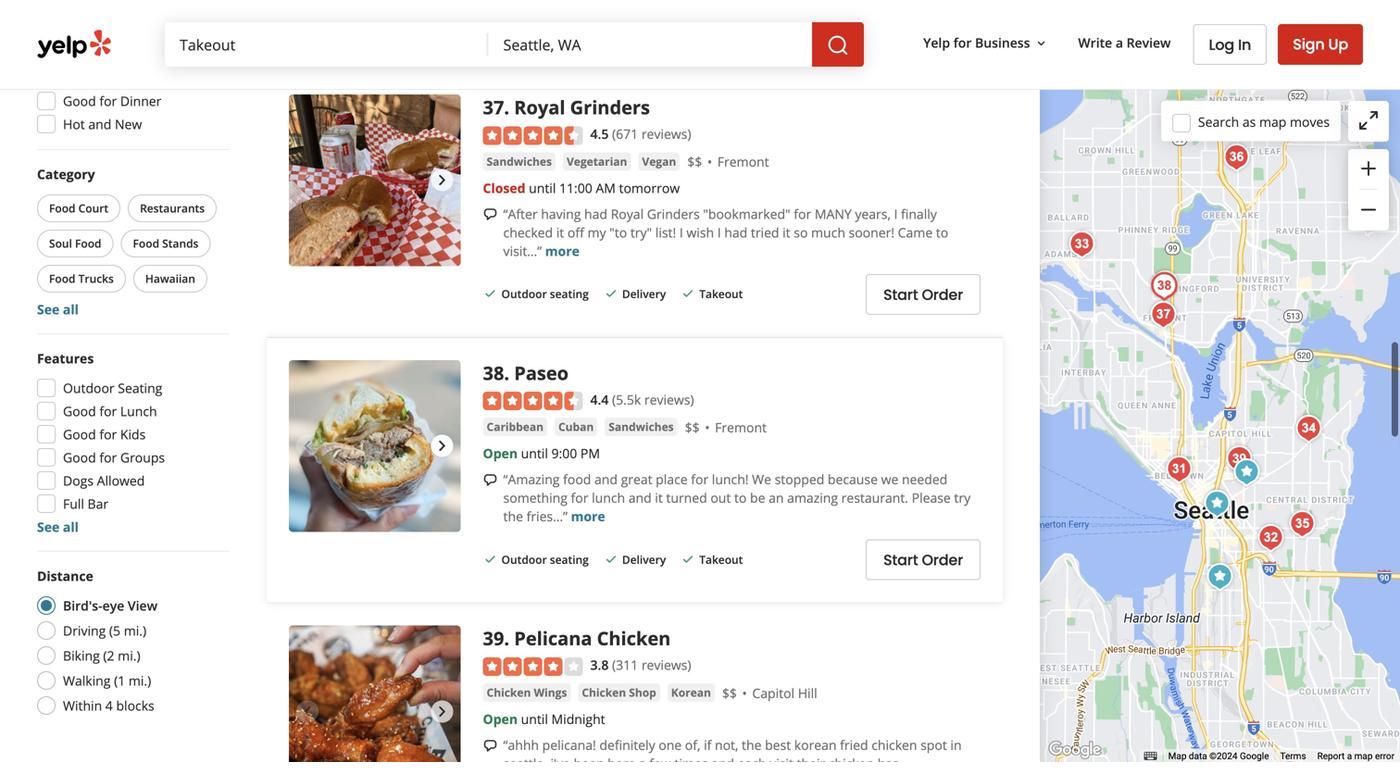 Task type: vqa. For each thing, say whether or not it's contained in the screenshot.
the open until midnight
yes



Task type: describe. For each thing, give the bounding box(es) containing it.
wings
[[534, 685, 567, 700]]

vegetarian button
[[563, 152, 631, 171]]

1 seating from the top
[[550, 29, 589, 44]]

"after
[[503, 205, 538, 223]]

for inside the "after having had royal grinders "bookmarked" for many years, i finally checked it off my "to try" list!  i wish i had tried it so much sooner!   came to visit…"
[[794, 205, 812, 223]]

walking
[[63, 672, 111, 690]]

biking
[[63, 647, 100, 665]]

good for groups
[[63, 449, 165, 466]]

things to do, nail salons, plumbers text field
[[165, 22, 489, 67]]

food for food court
[[49, 201, 76, 216]]

outdoor inside features group
[[63, 379, 115, 397]]

full
[[63, 495, 84, 513]]

came
[[898, 223, 933, 241]]

see all for features
[[37, 518, 79, 536]]

"ahhh
[[503, 736, 539, 754]]

food for food stands
[[133, 236, 159, 251]]

38 . paseo
[[483, 360, 569, 386]]

3.8 star rating image
[[483, 658, 583, 676]]

restaurants button
[[128, 195, 217, 222]]

great
[[621, 471, 653, 488]]

amazing
[[787, 489, 838, 507]]

of,
[[685, 736, 701, 754]]

seating for royal
[[550, 286, 589, 302]]

takeout for 38 . paseo
[[700, 552, 743, 567]]

lunch
[[592, 489, 625, 507]]

caribbean link
[[483, 418, 547, 437]]

©2024
[[1210, 751, 1238, 762]]

1 vertical spatial 16 checkmark v2 image
[[483, 286, 498, 301]]

allowed
[[97, 472, 145, 490]]

yelp for business button
[[916, 26, 1056, 59]]

cuban button
[[555, 418, 598, 436]]

in
[[951, 736, 962, 754]]

caribbean button
[[483, 418, 547, 436]]

biking (2 mi.)
[[63, 647, 140, 665]]

0 vertical spatial sandwiches link
[[483, 152, 556, 171]]

all for category
[[63, 301, 79, 318]]

within 4 blocks
[[63, 697, 154, 715]]

next image for 38 . paseo
[[431, 435, 453, 457]]

good for good for groups
[[63, 449, 96, 466]]

sign
[[1293, 34, 1325, 55]]

chicken up 3.8 (311 reviews)
[[597, 626, 671, 651]]

keyboard shortcuts image
[[1144, 752, 1157, 761]]

food stands
[[133, 236, 199, 251]]

times
[[675, 755, 708, 762]]

"bookmarked"
[[703, 205, 791, 223]]

one
[[659, 736, 682, 754]]

map data ©2024 google
[[1169, 751, 1269, 762]]

zoom in image
[[1358, 157, 1380, 180]]

dinner
[[120, 92, 162, 110]]

food trucks
[[49, 271, 114, 286]]

been
[[574, 755, 604, 762]]

next image for 37 . royal grinders
[[431, 169, 453, 191]]

address, neighborhood, city, state or zip text field
[[489, 22, 812, 67]]

food trucks button
[[37, 265, 126, 293]]

sandwiches for sandwiches button to the top
[[487, 154, 552, 169]]

16 checkmark v2 image down 16 speech v2 icon
[[483, 552, 498, 567]]

korean
[[671, 685, 711, 700]]

1 vertical spatial sandwiches link
[[605, 418, 678, 437]]

terms
[[1281, 751, 1307, 762]]

for down offers takeout
[[99, 92, 117, 110]]

more link for paseo
[[571, 508, 605, 525]]

offers for offers takeout
[[63, 69, 102, 87]]

bar
[[88, 495, 108, 513]]

and down great
[[629, 489, 652, 507]]

having
[[541, 205, 581, 223]]

good for good for kids
[[63, 426, 96, 443]]

previous image for 37
[[296, 169, 319, 191]]

a for write
[[1116, 34, 1123, 51]]

blocks
[[116, 697, 154, 715]]

4.4
[[591, 391, 609, 408]]

delivery for 37 . royal grinders
[[622, 286, 666, 302]]

good for dinner
[[63, 92, 162, 110]]

$$ for 37 . royal grinders
[[687, 153, 702, 170]]

soul food button
[[37, 230, 113, 258]]

16 speech v2 image for 37
[[483, 207, 498, 222]]

4.4 (5.5k reviews)
[[591, 391, 694, 408]]

out
[[711, 489, 731, 507]]

dogs allowed
[[63, 472, 145, 490]]

closed
[[483, 179, 526, 197]]

good for good for dinner
[[63, 92, 96, 110]]

16 chevron down v2 image
[[1034, 36, 1049, 51]]

finally
[[901, 205, 937, 223]]

to inside the "after having had royal grinders "bookmarked" for many years, i finally checked it off my "to try" list!  i wish i had tried it so much sooner!   came to visit…"
[[936, 223, 949, 241]]

stands
[[162, 236, 199, 251]]

jack in the box image
[[1202, 559, 1239, 596]]

korean button
[[668, 684, 715, 702]]

reviews) for 39 . pelicana chicken
[[642, 656, 691, 674]]

eye
[[102, 597, 124, 615]]

chicken for chicken wings
[[487, 685, 531, 700]]

garzon * latinx street food image
[[1161, 451, 1198, 488]]

walking (1 mi.)
[[63, 672, 151, 690]]

the inside the "ahhh pelicana! definitely one of, if not, the best korean fried chicken spot in seattle. i've been here a few times and each visit their chicken ha
[[742, 736, 762, 754]]

closed until 11:00 am tomorrow
[[483, 179, 680, 197]]

2 horizontal spatial i
[[894, 205, 898, 223]]

up
[[1329, 34, 1349, 55]]

see all for category
[[37, 301, 79, 318]]

write a review
[[1079, 34, 1171, 51]]

map for error
[[1355, 751, 1373, 762]]

please
[[912, 489, 951, 507]]

11:00
[[559, 179, 593, 197]]

vegan button
[[639, 152, 680, 171]]

outdoor down fries…"
[[502, 552, 547, 567]]

. for 39
[[504, 626, 510, 651]]

kids
[[120, 426, 146, 443]]

none field things to do, nail salons, plumbers
[[165, 22, 489, 67]]

wish
[[687, 223, 714, 241]]

for down "good for kids" in the left bottom of the page
[[99, 449, 117, 466]]

"amazing
[[503, 471, 560, 488]]

log in
[[1209, 34, 1252, 55]]

for down good for lunch
[[99, 426, 117, 443]]

review
[[1127, 34, 1171, 51]]

until for royal
[[529, 179, 556, 197]]

37 . royal grinders
[[483, 94, 650, 120]]

16 checkmark v2 image down "to on the left of the page
[[604, 286, 619, 301]]

until for pelicana
[[521, 711, 548, 728]]

see for category
[[37, 301, 60, 318]]

4.5
[[591, 125, 609, 143]]

previous image
[[296, 435, 319, 457]]

fried
[[840, 736, 868, 754]]

good for good for lunch
[[63, 402, 96, 420]]

expand map image
[[1358, 109, 1380, 131]]

outdoor seating for royal
[[502, 286, 589, 302]]

and up lunch
[[595, 471, 618, 488]]

4.5 (671 reviews)
[[591, 125, 691, 143]]

slideshow element for 38
[[289, 360, 461, 532]]

more for royal
[[545, 242, 580, 260]]

outdoor up 37
[[502, 29, 547, 44]]

hot and new
[[63, 115, 142, 133]]

vegan link
[[639, 152, 680, 171]]

good for lunch
[[63, 402, 157, 420]]

outdoor down visit…"
[[502, 286, 547, 302]]

korean link
[[668, 684, 715, 703]]

previous image for 39
[[296, 701, 319, 723]]

caribbean
[[487, 419, 544, 435]]

food for food trucks
[[49, 271, 76, 286]]

for down food
[[571, 489, 589, 507]]

report a map error link
[[1318, 751, 1395, 762]]

start for start order "link"
[[884, 284, 918, 305]]

pelicana
[[514, 626, 592, 651]]

none field address, neighborhood, city, state or zip
[[489, 22, 812, 67]]

paseo image
[[1146, 268, 1183, 305]]

grinders inside the "after having had royal grinders "bookmarked" for many years, i finally checked it off my "to try" list!  i wish i had tried it so much sooner!   came to visit…"
[[647, 205, 700, 223]]

capitol hill
[[752, 684, 818, 702]]

cuban
[[559, 419, 594, 435]]

visit…"
[[503, 242, 542, 260]]

mi.) for biking (2 mi.)
[[118, 647, 140, 665]]

category group
[[33, 165, 230, 319]]

turned
[[666, 489, 707, 507]]

for up "good for kids" in the left bottom of the page
[[99, 402, 117, 420]]

driving
[[63, 622, 106, 640]]

not,
[[715, 736, 739, 754]]

fremont bowl image
[[1147, 266, 1184, 303]]

. for 37
[[504, 94, 510, 120]]

trucks
[[78, 271, 114, 286]]

distance
[[37, 567, 93, 585]]

16 speech v2 image
[[483, 473, 498, 488]]

food court
[[49, 201, 108, 216]]

ihop image
[[1229, 454, 1266, 491]]



Task type: locate. For each thing, give the bounding box(es) containing it.
it left so
[[783, 223, 791, 241]]

much
[[811, 223, 846, 241]]

1 vertical spatial delivery
[[622, 286, 666, 302]]

see down food trucks button at the top of page
[[37, 301, 60, 318]]

4 good from the top
[[63, 449, 96, 466]]

0 vertical spatial had
[[585, 205, 608, 223]]

1 vertical spatial slideshow element
[[289, 360, 461, 532]]

view
[[128, 597, 157, 615]]

start order inside "link"
[[884, 284, 963, 305]]

1 horizontal spatial the
[[742, 736, 762, 754]]

tried
[[751, 223, 779, 241]]

see inside category 'group'
[[37, 301, 60, 318]]

1 see all from the top
[[37, 301, 79, 318]]

see all button inside features group
[[37, 518, 79, 536]]

and inside the "ahhh pelicana! definitely one of, if not, the best korean fried chicken spot in seattle. i've been here a few times and each visit their chicken ha
[[711, 755, 735, 762]]

37
[[483, 94, 504, 120]]

error
[[1375, 751, 1395, 762]]

1 16 speech v2 image from the top
[[483, 207, 498, 222]]

1 vertical spatial fremont
[[715, 419, 767, 436]]

more down lunch
[[571, 508, 605, 525]]

food
[[49, 201, 76, 216], [75, 236, 101, 251], [133, 236, 159, 251], [49, 271, 76, 286]]

3 good from the top
[[63, 426, 96, 443]]

2 vertical spatial $$
[[722, 684, 737, 702]]

0 horizontal spatial sandwiches link
[[483, 152, 556, 171]]

0 horizontal spatial to
[[734, 489, 747, 507]]

grinders up 4.5
[[570, 94, 650, 120]]

0 horizontal spatial the
[[503, 508, 523, 525]]

$$ for 39 . pelicana chicken
[[722, 684, 737, 702]]

offers down reservations
[[63, 69, 102, 87]]

see all inside features group
[[37, 518, 79, 536]]

reviews) up 'shop'
[[642, 656, 691, 674]]

start order for start order 'button'
[[884, 550, 963, 571]]

16 speech v2 image left "ahhh
[[483, 739, 498, 753]]

starbucks image
[[1199, 485, 1236, 522]]

their
[[797, 755, 825, 762]]

reviews) for 38 . paseo
[[645, 391, 694, 408]]

start order
[[884, 284, 963, 305], [884, 550, 963, 571]]

2 open from the top
[[483, 711, 518, 728]]

to left be
[[734, 489, 747, 507]]

0 vertical spatial until
[[529, 179, 556, 197]]

0 horizontal spatial sandwiches button
[[483, 152, 556, 171]]

1 vertical spatial had
[[725, 223, 748, 241]]

all down full
[[63, 518, 79, 536]]

and
[[88, 115, 111, 133], [595, 471, 618, 488], [629, 489, 652, 507], [711, 755, 735, 762]]

offers for offers delivery
[[63, 23, 101, 40]]

map region
[[945, 0, 1401, 762]]

0 vertical spatial 16 checkmark v2 image
[[483, 29, 498, 44]]

1 vertical spatial offers
[[63, 69, 102, 87]]

0 horizontal spatial i
[[680, 223, 683, 241]]

1 next image from the top
[[431, 169, 453, 191]]

0 horizontal spatial map
[[1260, 113, 1287, 130]]

delivery down try"
[[622, 286, 666, 302]]

google
[[1240, 751, 1269, 762]]

None search field
[[165, 22, 864, 67]]

seating for paseo
[[550, 552, 589, 567]]

more
[[545, 242, 580, 260], [571, 508, 605, 525]]

2 previous image from the top
[[296, 701, 319, 723]]

0 vertical spatial grinders
[[570, 94, 650, 120]]

it inside "amazing food and great place for lunch! we stopped because we needed something for lunch and it turned out to be an amazing restaurant.  please try the fries…"
[[655, 489, 663, 507]]

sandwiches button down 4.5 star rating image
[[483, 152, 556, 171]]

list!
[[656, 223, 676, 241]]

map for moves
[[1260, 113, 1287, 130]]

2 outdoor seating from the top
[[502, 286, 589, 302]]

0 horizontal spatial a
[[639, 755, 646, 762]]

0 vertical spatial next image
[[431, 169, 453, 191]]

each
[[738, 755, 767, 762]]

food stands button
[[121, 230, 211, 258]]

all
[[63, 301, 79, 318], [63, 518, 79, 536]]

sandwiches button down "4.4 (5.5k reviews)"
[[605, 418, 678, 436]]

visit
[[770, 755, 794, 762]]

1 vertical spatial reviews)
[[645, 391, 694, 408]]

royal up 4.5 star rating image
[[514, 94, 565, 120]]

i right wish
[[718, 223, 721, 241]]

cookie's country chicken image
[[1064, 226, 1101, 263]]

1 outdoor seating from the top
[[502, 29, 589, 44]]

chicken down fried
[[829, 755, 874, 762]]

3 slideshow element from the top
[[289, 626, 461, 762]]

food left court
[[49, 201, 76, 216]]

0 vertical spatial reviews)
[[642, 125, 691, 143]]

0 vertical spatial the
[[503, 508, 523, 525]]

to inside "amazing food and great place for lunch! we stopped because we needed something for lunch and it turned out to be an amazing restaurant.  please try the fries…"
[[734, 489, 747, 507]]

more link down off
[[545, 242, 580, 260]]

1 start order from the top
[[884, 284, 963, 305]]

sandwiches link
[[483, 152, 556, 171], [605, 418, 678, 437]]

16 speech v2 image for 39
[[483, 739, 498, 753]]

1 vertical spatial next image
[[431, 435, 453, 457]]

and right hot
[[88, 115, 111, 133]]

sandwiches
[[487, 154, 552, 169], [609, 419, 674, 435]]

sandwiches for sandwiches button to the bottom
[[609, 419, 674, 435]]

in
[[1238, 34, 1252, 55]]

0 vertical spatial offers
[[63, 23, 101, 40]]

fremont up "bookmarked"
[[718, 153, 769, 170]]

1 offers from the top
[[63, 23, 101, 40]]

0 vertical spatial takeout
[[105, 69, 156, 87]]

distance option group
[[31, 567, 230, 721]]

pelicana!
[[542, 736, 596, 754]]

2 vertical spatial reviews)
[[642, 656, 691, 674]]

start inside "link"
[[884, 284, 918, 305]]

0 vertical spatial open
[[483, 445, 518, 462]]

food
[[563, 471, 591, 488]]

1 see all button from the top
[[37, 301, 79, 318]]

reckless noodle house image
[[1284, 506, 1321, 543]]

1 vertical spatial takeout
[[700, 286, 743, 302]]

order
[[922, 284, 963, 305], [922, 550, 963, 571]]

see all button down food trucks button at the top of page
[[37, 301, 79, 318]]

1 vertical spatial sandwiches
[[609, 419, 674, 435]]

1 vertical spatial more link
[[571, 508, 605, 525]]

see all button inside category 'group'
[[37, 301, 79, 318]]

yelp
[[924, 34, 950, 51]]

for up so
[[794, 205, 812, 223]]

1 horizontal spatial a
[[1116, 34, 1123, 51]]

kkokio image
[[1253, 520, 1290, 557]]

2 all from the top
[[63, 518, 79, 536]]

good up "good for kids" in the left bottom of the page
[[63, 402, 96, 420]]

royal grinders image
[[1145, 296, 1182, 333]]

16 checkmark v2 image down lunch
[[604, 552, 619, 567]]

had up my
[[585, 205, 608, 223]]

seating
[[118, 379, 162, 397]]

data
[[1189, 751, 1208, 762]]

food inside food trucks button
[[49, 271, 76, 286]]

0 vertical spatial delivery
[[104, 23, 153, 40]]

0 vertical spatial .
[[504, 94, 510, 120]]

next image left caribbean link
[[431, 435, 453, 457]]

bird's-eye view
[[63, 597, 157, 615]]

2 16 speech v2 image from the top
[[483, 739, 498, 753]]

all down food trucks button at the top of page
[[63, 301, 79, 318]]

(2
[[103, 647, 114, 665]]

good up dogs
[[63, 449, 96, 466]]

16 speech v2 image
[[483, 207, 498, 222], [483, 739, 498, 753]]

0 vertical spatial start order
[[884, 284, 963, 305]]

2 see all from the top
[[37, 518, 79, 536]]

order inside "link"
[[922, 284, 963, 305]]

order inside 'button'
[[922, 550, 963, 571]]

1 vertical spatial all
[[63, 518, 79, 536]]

fries…"
[[527, 508, 568, 525]]

restaurants
[[140, 201, 205, 216]]

1 vertical spatial to
[[734, 489, 747, 507]]

2 start order from the top
[[884, 550, 963, 571]]

0 vertical spatial all
[[63, 301, 79, 318]]

sandwiches button
[[483, 152, 556, 171], [605, 418, 678, 436]]

off
[[568, 223, 584, 241]]

16 checkmark v2 image up 38
[[483, 286, 498, 301]]

16 checkmark v2 image up 37
[[483, 29, 498, 44]]

grinders
[[570, 94, 650, 120], [647, 205, 700, 223]]

16 checkmark v2 image
[[483, 29, 498, 44], [483, 286, 498, 301], [681, 552, 696, 567]]

start down restaurant.
[[884, 550, 918, 571]]

1 horizontal spatial sandwiches
[[609, 419, 674, 435]]

delivery up reservations
[[104, 23, 153, 40]]

0 vertical spatial previous image
[[296, 169, 319, 191]]

the
[[503, 508, 523, 525], [742, 736, 762, 754]]

0 vertical spatial see all
[[37, 301, 79, 318]]

place
[[656, 471, 688, 488]]

mi.)
[[124, 622, 146, 640], [118, 647, 140, 665], [129, 672, 151, 690]]

azuki handmade japanese udon noodles image
[[1291, 410, 1328, 447]]

0 vertical spatial $$
[[687, 153, 702, 170]]

2 none field from the left
[[489, 22, 812, 67]]

4.4 star rating image
[[483, 392, 583, 410]]

food inside soul food 'button'
[[75, 236, 101, 251]]

see all down full
[[37, 518, 79, 536]]

pelicana chicken image
[[1221, 441, 1258, 478]]

2 seating from the top
[[550, 286, 589, 302]]

a
[[1116, 34, 1123, 51], [1347, 751, 1353, 762], [639, 755, 646, 762]]

zoom out image
[[1358, 199, 1380, 221]]

$$ for 38 . paseo
[[685, 419, 700, 436]]

an
[[769, 489, 784, 507]]

report
[[1318, 751, 1345, 762]]

food court button
[[37, 195, 120, 222]]

a right "report"
[[1347, 751, 1353, 762]]

order down came
[[922, 284, 963, 305]]

start order inside 'button'
[[884, 550, 963, 571]]

sandwiches link down "4.4 (5.5k reviews)"
[[605, 418, 678, 437]]

$$ right vegan link
[[687, 153, 702, 170]]

1 vertical spatial mi.)
[[118, 647, 140, 665]]

0 vertical spatial slideshow element
[[289, 94, 461, 266]]

start order for start order "link"
[[884, 284, 963, 305]]

$$ up place
[[685, 419, 700, 436]]

(5.5k
[[612, 391, 641, 408]]

1 vertical spatial outdoor seating
[[502, 286, 589, 302]]

0 vertical spatial sandwiches button
[[483, 152, 556, 171]]

kona kitchen - seattle image
[[1219, 139, 1256, 176]]

food inside food court button
[[49, 201, 76, 216]]

next image
[[431, 169, 453, 191], [431, 435, 453, 457]]

seating down fries…"
[[550, 552, 589, 567]]

4.5 star rating image
[[483, 126, 583, 145]]

1 vertical spatial grinders
[[647, 205, 700, 223]]

cuban link
[[555, 418, 598, 437]]

1 horizontal spatial sandwiches link
[[605, 418, 678, 437]]

2 vertical spatial .
[[504, 626, 510, 651]]

1 none field from the left
[[165, 22, 489, 67]]

all inside category 'group'
[[63, 301, 79, 318]]

1 vertical spatial map
[[1355, 751, 1373, 762]]

mi.) for driving (5 mi.)
[[124, 622, 146, 640]]

seating up 37 . royal grinders
[[550, 29, 589, 44]]

bird's-
[[63, 597, 102, 615]]

search image
[[827, 34, 849, 57]]

slideshow element for 39
[[289, 626, 461, 762]]

2 vertical spatial until
[[521, 711, 548, 728]]

terms link
[[1281, 751, 1307, 762]]

1 see from the top
[[37, 301, 60, 318]]

food inside food stands button
[[133, 236, 159, 251]]

driving (5 mi.)
[[63, 622, 146, 640]]

the up each
[[742, 736, 762, 754]]

. up 4.5 star rating image
[[504, 94, 510, 120]]

3.8
[[591, 656, 609, 674]]

outdoor seating for paseo
[[502, 552, 589, 567]]

as
[[1243, 113, 1256, 130]]

0 vertical spatial mi.)
[[124, 622, 146, 640]]

2 order from the top
[[922, 550, 963, 571]]

until up having
[[529, 179, 556, 197]]

1 good from the top
[[63, 92, 96, 110]]

try
[[954, 489, 971, 507]]

1 vertical spatial the
[[742, 736, 762, 754]]

2 vertical spatial takeout
[[700, 552, 743, 567]]

write a review link
[[1071, 26, 1179, 59]]

all for features
[[63, 518, 79, 536]]

sandwiches down 4.5 star rating image
[[487, 154, 552, 169]]

chicken down 3.8 star rating "image"
[[487, 685, 531, 700]]

delivery for 38 . paseo
[[622, 552, 666, 567]]

it down place
[[655, 489, 663, 507]]

1 order from the top
[[922, 284, 963, 305]]

full bar
[[63, 495, 108, 513]]

1 vertical spatial $$
[[685, 419, 700, 436]]

open up 16 speech v2 icon
[[483, 445, 518, 462]]

paseo
[[514, 360, 569, 386]]

0 vertical spatial more link
[[545, 242, 580, 260]]

16 checkmark v2 image
[[604, 286, 619, 301], [681, 286, 696, 301], [483, 552, 498, 567], [604, 552, 619, 567]]

until for paseo
[[521, 445, 548, 462]]

group
[[1349, 149, 1389, 231]]

0 horizontal spatial royal
[[514, 94, 565, 120]]

2 good from the top
[[63, 402, 96, 420]]

fremont for paseo
[[715, 419, 767, 436]]

1 vertical spatial sandwiches button
[[605, 418, 678, 436]]

2 next image from the top
[[431, 435, 453, 457]]

reviews) for 37 . royal grinders
[[642, 125, 691, 143]]

delivery
[[104, 23, 153, 40], [622, 286, 666, 302], [622, 552, 666, 567]]

1 vertical spatial see
[[37, 518, 60, 536]]

hot
[[63, 115, 85, 133]]

None field
[[165, 22, 489, 67], [489, 22, 812, 67]]

best
[[765, 736, 791, 754]]

2 see all button from the top
[[37, 518, 79, 536]]

0 vertical spatial seating
[[550, 29, 589, 44]]

i right years,
[[894, 205, 898, 223]]

more link for royal
[[545, 242, 580, 260]]

"to
[[610, 223, 627, 241]]

3 . from the top
[[504, 626, 510, 651]]

order down please
[[922, 550, 963, 571]]

0 vertical spatial 16 speech v2 image
[[483, 207, 498, 222]]

tomorrow
[[619, 179, 680, 197]]

i right list!
[[680, 223, 683, 241]]

2 vertical spatial delivery
[[622, 552, 666, 567]]

see all button for category
[[37, 301, 79, 318]]

a for report
[[1347, 751, 1353, 762]]

0 vertical spatial chicken
[[872, 736, 917, 754]]

i've
[[551, 755, 571, 762]]

1 vertical spatial see all button
[[37, 518, 79, 536]]

a inside the "ahhh pelicana! definitely one of, if not, the best korean fried chicken spot in seattle. i've been here a few times and each visit their chicken ha
[[639, 755, 646, 762]]

0 horizontal spatial it
[[556, 223, 564, 241]]

1 vertical spatial until
[[521, 445, 548, 462]]

map right as
[[1260, 113, 1287, 130]]

the inside "amazing food and great place for lunch! we stopped because we needed something for lunch and it turned out to be an amazing restaurant.  please try the fries…"
[[503, 508, 523, 525]]

0 vertical spatial start
[[884, 284, 918, 305]]

1 vertical spatial seating
[[550, 286, 589, 302]]

had down "bookmarked"
[[725, 223, 748, 241]]

chicken left the spot
[[872, 736, 917, 754]]

1 vertical spatial open
[[483, 711, 518, 728]]

. up 3.8 star rating "image"
[[504, 626, 510, 651]]

google image
[[1045, 738, 1106, 762]]

open up "ahhh
[[483, 711, 518, 728]]

see all button down full
[[37, 518, 79, 536]]

see for features
[[37, 518, 60, 536]]

slideshow element for 37
[[289, 94, 461, 266]]

chicken for chicken shop
[[582, 685, 626, 700]]

0 vertical spatial order
[[922, 284, 963, 305]]

2 start from the top
[[884, 550, 918, 571]]

until up the ""amazing"
[[521, 445, 548, 462]]

1 start from the top
[[884, 284, 918, 305]]

2 horizontal spatial it
[[783, 223, 791, 241]]

0 vertical spatial outdoor seating
[[502, 29, 589, 44]]

1 horizontal spatial it
[[655, 489, 663, 507]]

1 horizontal spatial royal
[[611, 205, 644, 223]]

new
[[115, 115, 142, 133]]

report a map error
[[1318, 751, 1395, 762]]

1 vertical spatial order
[[922, 550, 963, 571]]

sandwiches link down 4.5 star rating image
[[483, 152, 556, 171]]

16 speech v2 image down closed at top
[[483, 207, 498, 222]]

2 slideshow element from the top
[[289, 360, 461, 532]]

1 vertical spatial .
[[504, 360, 510, 386]]

16 checkmark v2 image down wish
[[681, 286, 696, 301]]

start order down came
[[884, 284, 963, 305]]

features group
[[31, 349, 230, 536]]

(671
[[612, 125, 638, 143]]

order for start order 'button'
[[922, 550, 963, 571]]

open for 39
[[483, 711, 518, 728]]

it
[[556, 223, 564, 241], [783, 223, 791, 241], [655, 489, 663, 507]]

to right came
[[936, 223, 949, 241]]

good for kids
[[63, 426, 146, 443]]

0 horizontal spatial had
[[585, 205, 608, 223]]

see all button for features
[[37, 518, 79, 536]]

pm
[[581, 445, 600, 462]]

log in link
[[1193, 24, 1267, 65]]

map left error
[[1355, 751, 1373, 762]]

within
[[63, 697, 102, 715]]

0 vertical spatial map
[[1260, 113, 1287, 130]]

see all inside category 'group'
[[37, 301, 79, 318]]

map
[[1260, 113, 1287, 130], [1355, 751, 1373, 762]]

royal up "to on the left of the page
[[611, 205, 644, 223]]

start for start order 'button'
[[884, 550, 918, 571]]

1 horizontal spatial had
[[725, 223, 748, 241]]

chicken shop
[[582, 685, 657, 700]]

1 previous image from the top
[[296, 169, 319, 191]]

and down not,
[[711, 755, 735, 762]]

2 see from the top
[[37, 518, 60, 536]]

0 vertical spatial sandwiches
[[487, 154, 552, 169]]

groups
[[120, 449, 165, 466]]

more for paseo
[[571, 508, 605, 525]]

0 horizontal spatial sandwiches
[[487, 154, 552, 169]]

outdoor seating down visit…"
[[502, 286, 589, 302]]

9:00
[[552, 445, 577, 462]]

start order link
[[866, 274, 981, 315]]

2 vertical spatial 16 checkmark v2 image
[[681, 552, 696, 567]]

delivery down lunch
[[622, 552, 666, 567]]

reviews) right (5.5k in the bottom of the page
[[645, 391, 694, 408]]

outdoor up good for lunch
[[63, 379, 115, 397]]

start inside 'button'
[[884, 550, 918, 571]]

2 vertical spatial outdoor seating
[[502, 552, 589, 567]]

0 vertical spatial to
[[936, 223, 949, 241]]

takeout down the out
[[700, 552, 743, 567]]

for inside the yelp for business button
[[954, 34, 972, 51]]

fremont up lunch!
[[715, 419, 767, 436]]

1 horizontal spatial to
[[936, 223, 949, 241]]

1 open from the top
[[483, 445, 518, 462]]

food left trucks
[[49, 271, 76, 286]]

seating down off
[[550, 286, 589, 302]]

royal inside the "after having had royal grinders "bookmarked" for many years, i finally checked it off my "to try" list!  i wish i had tried it so much sooner!   came to visit…"
[[611, 205, 644, 223]]

see up distance
[[37, 518, 60, 536]]

offers
[[63, 23, 101, 40], [63, 69, 102, 87]]

1 . from the top
[[504, 94, 510, 120]]

lunch
[[120, 402, 157, 420]]

previous image
[[296, 169, 319, 191], [296, 701, 319, 723]]

. for 38
[[504, 360, 510, 386]]

1 vertical spatial chicken
[[829, 755, 874, 762]]

reservations
[[63, 46, 141, 63]]

open for 38
[[483, 445, 518, 462]]

chicken down 3.8
[[582, 685, 626, 700]]

until down chicken wings link
[[521, 711, 548, 728]]

mi.) right '(5'
[[124, 622, 146, 640]]

0 vertical spatial fremont
[[718, 153, 769, 170]]

reviews) up the vegan
[[642, 125, 691, 143]]

outdoor seating down fries…"
[[502, 552, 589, 567]]

1 vertical spatial start
[[884, 550, 918, 571]]

it left off
[[556, 223, 564, 241]]

slideshow element
[[289, 94, 461, 266], [289, 360, 461, 532], [289, 626, 461, 762]]

0 vertical spatial see all button
[[37, 301, 79, 318]]

2 offers from the top
[[63, 69, 102, 87]]

1 horizontal spatial sandwiches button
[[605, 418, 678, 436]]

2 vertical spatial slideshow element
[[289, 626, 461, 762]]

food left stands
[[133, 236, 159, 251]]

16 checkmark v2 image down turned
[[681, 552, 696, 567]]

0 vertical spatial see
[[37, 301, 60, 318]]

good up hot
[[63, 92, 96, 110]]

i
[[894, 205, 898, 223], [680, 223, 683, 241], [718, 223, 721, 241]]

1 slideshow element from the top
[[289, 94, 461, 266]]

3 outdoor seating from the top
[[502, 552, 589, 567]]

3 seating from the top
[[550, 552, 589, 567]]

mi.) for walking (1 mi.)
[[129, 672, 151, 690]]

0 vertical spatial more
[[545, 242, 580, 260]]

mi.) right (1
[[129, 672, 151, 690]]

1 horizontal spatial map
[[1355, 751, 1373, 762]]

features
[[37, 350, 94, 367]]

1 all from the top
[[63, 301, 79, 318]]

1 vertical spatial more
[[571, 508, 605, 525]]

next image
[[431, 701, 453, 723]]

offers up reservations
[[63, 23, 101, 40]]

1 vertical spatial royal
[[611, 205, 644, 223]]

needed
[[902, 471, 948, 488]]

takeout for 37 . royal grinders
[[700, 286, 743, 302]]

all inside features group
[[63, 518, 79, 536]]

outdoor seating
[[63, 379, 162, 397]]

for up turned
[[691, 471, 709, 488]]

chicken shop button
[[578, 684, 660, 702]]

next image left closed at top
[[431, 169, 453, 191]]

a right write
[[1116, 34, 1123, 51]]

1 horizontal spatial i
[[718, 223, 721, 241]]

more link down lunch
[[571, 508, 605, 525]]

see inside features group
[[37, 518, 60, 536]]

0 vertical spatial royal
[[514, 94, 565, 120]]

order for start order "link"
[[922, 284, 963, 305]]

for right yelp
[[954, 34, 972, 51]]

hawaiian button
[[133, 265, 207, 293]]

fremont for royal grinders
[[718, 153, 769, 170]]

my
[[588, 223, 606, 241]]

start order button
[[866, 540, 981, 580]]

start order down please
[[884, 550, 963, 571]]

2 . from the top
[[504, 360, 510, 386]]



